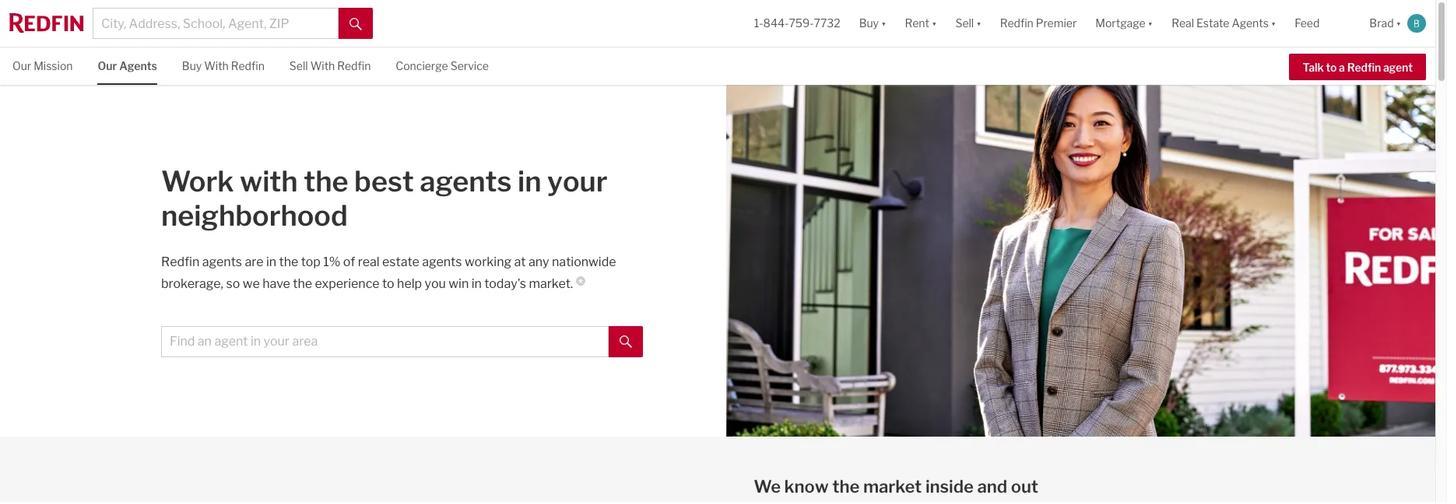 Task type: vqa. For each thing, say whether or not it's contained in the screenshot.
the leftmost by
no



Task type: locate. For each thing, give the bounding box(es) containing it.
sell inside 'link'
[[289, 59, 308, 72]]

sell with redfin link
[[289, 47, 371, 83]]

sell right buy with redfin
[[289, 59, 308, 72]]

mortgage ▾
[[1095, 17, 1153, 30]]

the
[[304, 164, 348, 198], [279, 254, 298, 269], [293, 276, 312, 291], [832, 476, 860, 496]]

1%
[[323, 254, 341, 269]]

sell
[[955, 17, 974, 30], [289, 59, 308, 72]]

agents
[[420, 164, 512, 198], [202, 254, 242, 269], [422, 254, 462, 269]]

▾ inside dropdown button
[[1271, 17, 1276, 30]]

0 vertical spatial buy
[[859, 17, 879, 30]]

▾ left feed
[[1271, 17, 1276, 30]]

1 horizontal spatial buy
[[859, 17, 879, 30]]

4 ▾ from the left
[[1148, 17, 1153, 30]]

the inside work with the best agents in your neighborhood
[[304, 164, 348, 198]]

0 horizontal spatial submit search image
[[350, 18, 362, 30]]

and
[[977, 476, 1007, 496]]

mission
[[34, 59, 73, 72]]

5 ▾ from the left
[[1271, 17, 1276, 30]]

▾ for sell ▾
[[976, 17, 981, 30]]

know
[[784, 476, 829, 496]]

0 horizontal spatial our
[[12, 59, 31, 72]]

1-844-759-7732 link
[[754, 17, 840, 30]]

sell with redfin
[[289, 59, 371, 72]]

0 horizontal spatial with
[[204, 59, 229, 72]]

0 horizontal spatial buy
[[182, 59, 202, 72]]

1 vertical spatial to
[[382, 276, 394, 291]]

premier
[[1036, 17, 1077, 30]]

out
[[1011, 476, 1038, 496]]

▾ right rent
[[932, 17, 937, 30]]

in left your
[[518, 164, 541, 198]]

sell for sell ▾
[[955, 17, 974, 30]]

1 vertical spatial submit search image
[[619, 336, 632, 348]]

market.
[[529, 276, 573, 291]]

1 vertical spatial agents
[[119, 59, 157, 72]]

2 horizontal spatial in
[[518, 164, 541, 198]]

submit search image for city, address, school, agent, zip search field
[[350, 18, 362, 30]]

feed button
[[1285, 0, 1360, 47]]

our mission
[[12, 59, 73, 72]]

our left mission
[[12, 59, 31, 72]]

▾ right mortgage
[[1148, 17, 1153, 30]]

redfin premier button
[[991, 0, 1086, 47]]

buy inside dropdown button
[[859, 17, 879, 30]]

1 horizontal spatial to
[[1326, 61, 1337, 74]]

▾ right the rent ▾
[[976, 17, 981, 30]]

in inside work with the best agents in your neighborhood
[[518, 164, 541, 198]]

1 horizontal spatial our
[[98, 59, 117, 72]]

0 vertical spatial agents
[[1232, 17, 1269, 30]]

1 with from the left
[[204, 59, 229, 72]]

with for buy
[[204, 59, 229, 72]]

in right win
[[471, 276, 482, 291]]

the right with
[[304, 164, 348, 198]]

neighborhood
[[161, 198, 348, 233]]

redfin
[[1000, 17, 1034, 30], [231, 59, 265, 72], [337, 59, 371, 72], [1347, 61, 1381, 74], [161, 254, 199, 269]]

redfin inside 'link'
[[337, 59, 371, 72]]

disclaimer image
[[576, 276, 586, 285]]

to left a
[[1326, 61, 1337, 74]]

talk to a redfin agent button
[[1289, 54, 1426, 80]]

6 ▾ from the left
[[1396, 17, 1401, 30]]

user photo image
[[1407, 14, 1426, 33]]

0 vertical spatial submit search image
[[350, 18, 362, 30]]

sell ▾ button
[[955, 0, 981, 47]]

in
[[518, 164, 541, 198], [266, 254, 276, 269], [471, 276, 482, 291]]

rent
[[905, 17, 929, 30]]

0 vertical spatial in
[[518, 164, 541, 198]]

redfin inside redfin agents are in the top 1% of real estate agents working at any nationwide brokerage, so we have the experience to help you win in today's market.
[[161, 254, 199, 269]]

top
[[301, 254, 321, 269]]

City, Address, School, Agent, ZIP search field
[[93, 8, 339, 39]]

any
[[529, 254, 549, 269]]

buy for buy ▾
[[859, 17, 879, 30]]

real
[[358, 254, 380, 269]]

1 horizontal spatial sell
[[955, 17, 974, 30]]

2 with from the left
[[310, 59, 335, 72]]

1 horizontal spatial with
[[310, 59, 335, 72]]

0 vertical spatial to
[[1326, 61, 1337, 74]]

buy with redfin link
[[182, 47, 265, 83]]

0 vertical spatial sell
[[955, 17, 974, 30]]

redfin down city, address, school, agent, zip search field
[[231, 59, 265, 72]]

sell inside dropdown button
[[955, 17, 974, 30]]

talk
[[1303, 61, 1324, 74]]

with
[[204, 59, 229, 72], [310, 59, 335, 72]]

you
[[425, 276, 446, 291]]

2 vertical spatial in
[[471, 276, 482, 291]]

buy ▾ button
[[859, 0, 886, 47]]

redfin left concierge
[[337, 59, 371, 72]]

buy right 7732
[[859, 17, 879, 30]]

Find an agent in your area search field
[[161, 326, 608, 357]]

we
[[243, 276, 260, 291]]

to inside redfin agents are in the top 1% of real estate agents working at any nationwide brokerage, so we have the experience to help you win in today's market.
[[382, 276, 394, 291]]

1 vertical spatial in
[[266, 254, 276, 269]]

0 horizontal spatial sell
[[289, 59, 308, 72]]

3 ▾ from the left
[[976, 17, 981, 30]]

in right are
[[266, 254, 276, 269]]

buy
[[859, 17, 879, 30], [182, 59, 202, 72]]

1 horizontal spatial agents
[[1232, 17, 1269, 30]]

win
[[449, 276, 469, 291]]

rent ▾
[[905, 17, 937, 30]]

759-
[[789, 17, 814, 30]]

▾ for brad ▾
[[1396, 17, 1401, 30]]

to
[[1326, 61, 1337, 74], [382, 276, 394, 291]]

1 our from the left
[[12, 59, 31, 72]]

sell ▾ button
[[946, 0, 991, 47]]

with inside 'link'
[[310, 59, 335, 72]]

with
[[240, 164, 298, 198]]

0 horizontal spatial to
[[382, 276, 394, 291]]

▾ right brad
[[1396, 17, 1401, 30]]

2 ▾ from the left
[[932, 17, 937, 30]]

1 ▾ from the left
[[881, 17, 886, 30]]

▾
[[881, 17, 886, 30], [932, 17, 937, 30], [976, 17, 981, 30], [1148, 17, 1153, 30], [1271, 17, 1276, 30], [1396, 17, 1401, 30]]

our right mission
[[98, 59, 117, 72]]

submit search image for find an agent in your area search field
[[619, 336, 632, 348]]

0 horizontal spatial agents
[[119, 59, 157, 72]]

1 horizontal spatial in
[[471, 276, 482, 291]]

concierge service link
[[396, 47, 489, 83]]

▾ left rent
[[881, 17, 886, 30]]

redfin up brokerage,
[[161, 254, 199, 269]]

agents
[[1232, 17, 1269, 30], [119, 59, 157, 72]]

brad ▾
[[1370, 17, 1401, 30]]

submit search image
[[350, 18, 362, 30], [619, 336, 632, 348]]

our
[[12, 59, 31, 72], [98, 59, 117, 72]]

2 our from the left
[[98, 59, 117, 72]]

buy ▾
[[859, 17, 886, 30]]

1 horizontal spatial submit search image
[[619, 336, 632, 348]]

▾ for buy ▾
[[881, 17, 886, 30]]

agents inside work with the best agents in your neighborhood
[[420, 164, 512, 198]]

sell right the rent ▾
[[955, 17, 974, 30]]

1 vertical spatial buy
[[182, 59, 202, 72]]

redfin premier
[[1000, 17, 1077, 30]]

to left 'help'
[[382, 276, 394, 291]]

buy down city, address, school, agent, zip search field
[[182, 59, 202, 72]]

1 vertical spatial sell
[[289, 59, 308, 72]]

work with the best agents in your neighborhood
[[161, 164, 608, 233]]

redfin left premier
[[1000, 17, 1034, 30]]

the left top
[[279, 254, 298, 269]]

concierge service
[[396, 59, 489, 72]]



Task type: describe. For each thing, give the bounding box(es) containing it.
best
[[354, 164, 414, 198]]

the right know
[[832, 476, 860, 496]]

redfin right a
[[1347, 61, 1381, 74]]

sell for sell with redfin
[[289, 59, 308, 72]]

mortgage ▾ button
[[1095, 0, 1153, 47]]

brokerage,
[[161, 276, 223, 291]]

our mission link
[[12, 47, 73, 83]]

real estate agents ▾ link
[[1172, 0, 1276, 47]]

experience
[[315, 276, 380, 291]]

▾ for mortgage ▾
[[1148, 17, 1153, 30]]

to inside button
[[1326, 61, 1337, 74]]

inside
[[925, 476, 974, 496]]

rent ▾ button
[[896, 0, 946, 47]]

rent ▾ button
[[905, 0, 937, 47]]

a redfin agent image
[[726, 85, 1435, 436]]

a
[[1339, 61, 1345, 74]]

our for our mission
[[12, 59, 31, 72]]

help
[[397, 276, 422, 291]]

with for sell
[[310, 59, 335, 72]]

agent
[[1383, 61, 1413, 74]]

1-844-759-7732
[[754, 17, 840, 30]]

concierge
[[396, 59, 448, 72]]

our agents
[[98, 59, 157, 72]]

have
[[262, 276, 290, 291]]

real estate agents ▾ button
[[1162, 0, 1285, 47]]

the down top
[[293, 276, 312, 291]]

mortgage ▾ button
[[1086, 0, 1162, 47]]

agents inside dropdown button
[[1232, 17, 1269, 30]]

at
[[514, 254, 526, 269]]

buy ▾ button
[[850, 0, 896, 47]]

▾ for rent ▾
[[932, 17, 937, 30]]

nationwide
[[552, 254, 616, 269]]

brad
[[1370, 17, 1394, 30]]

service
[[450, 59, 489, 72]]

talk to a redfin agent
[[1303, 61, 1413, 74]]

real
[[1172, 17, 1194, 30]]

estate
[[1196, 17, 1230, 30]]

market
[[863, 476, 922, 496]]

7732
[[814, 17, 840, 30]]

feed
[[1295, 17, 1320, 30]]

we know the market inside and out
[[754, 476, 1038, 496]]

buy for buy with redfin
[[182, 59, 202, 72]]

redfin agents are in the top 1% of real estate agents working at any nationwide brokerage, so we have the experience to help you win in today's market.
[[161, 254, 616, 291]]

844-
[[763, 17, 789, 30]]

today's
[[484, 276, 526, 291]]

mortgage
[[1095, 17, 1146, 30]]

work
[[161, 164, 234, 198]]

our for our agents
[[98, 59, 117, 72]]

are
[[245, 254, 263, 269]]

of
[[343, 254, 355, 269]]

so
[[226, 276, 240, 291]]

buy with redfin
[[182, 59, 265, 72]]

your
[[547, 164, 608, 198]]

sell ▾
[[955, 17, 981, 30]]

1-
[[754, 17, 763, 30]]

0 horizontal spatial in
[[266, 254, 276, 269]]

we
[[754, 476, 781, 496]]

our agents link
[[98, 47, 157, 83]]

estate
[[382, 254, 419, 269]]

real estate agents ▾
[[1172, 17, 1276, 30]]

working
[[465, 254, 512, 269]]



